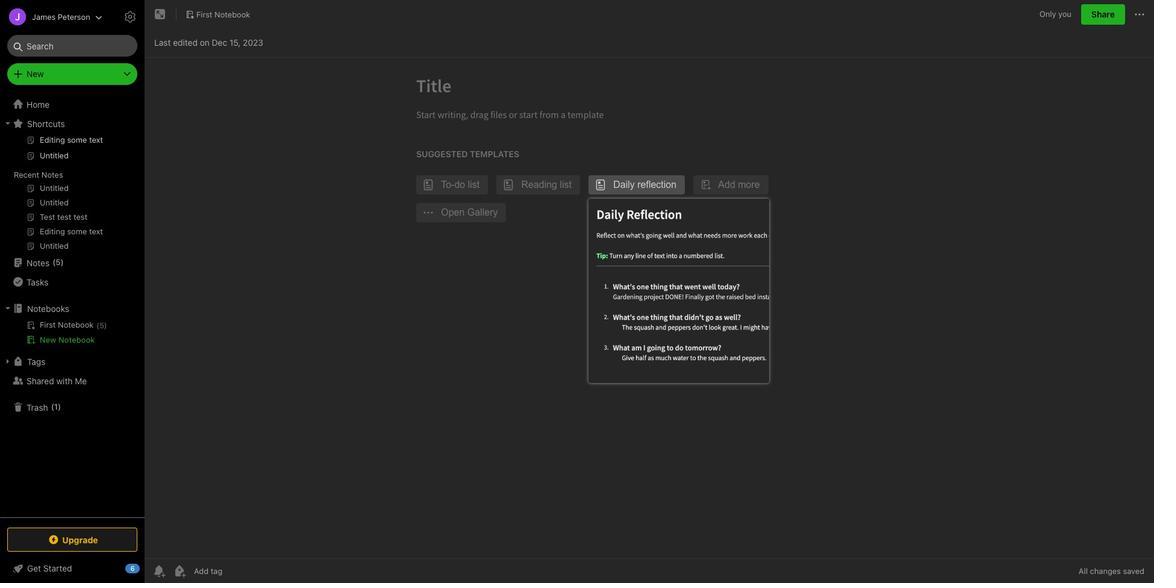 Task type: vqa. For each thing, say whether or not it's contained in the screenshot.
Expand Notebooks image
yes



Task type: locate. For each thing, give the bounding box(es) containing it.
None search field
[[16, 35, 129, 57]]

shared with me link
[[0, 371, 144, 391]]

0 horizontal spatial 5
[[56, 258, 61, 267]]

( inside the trash ( 1 )
[[51, 402, 54, 412]]

More actions field
[[1133, 5, 1148, 24]]

notebook right first on the top of page
[[215, 9, 250, 19]]

2 vertical spatial )
[[58, 402, 61, 412]]

started
[[43, 564, 72, 574]]

1 vertical spatial 5
[[100, 321, 104, 330]]

all changes saved
[[1080, 567, 1145, 576]]

( inside new notebook 'group'
[[97, 321, 100, 330]]

6
[[130, 565, 135, 573]]

tasks
[[27, 277, 48, 287]]

home
[[27, 99, 50, 109]]

) inside new notebook 'group'
[[104, 321, 107, 330]]

0 vertical spatial 5
[[56, 258, 61, 267]]

dec
[[212, 37, 227, 47]]

new notebook button
[[0, 333, 144, 347]]

notes up the tasks
[[27, 258, 50, 268]]

notes ( 5 )
[[27, 258, 64, 268]]

2 vertical spatial (
[[51, 402, 54, 412]]

click to collapse image
[[140, 561, 149, 576]]

new inside button
[[40, 335, 56, 345]]

1 vertical spatial new
[[40, 335, 56, 345]]

0 vertical spatial (
[[53, 258, 56, 267]]

( for trash
[[51, 402, 54, 412]]

(
[[53, 258, 56, 267], [97, 321, 100, 330], [51, 402, 54, 412]]

last
[[154, 37, 171, 47]]

upgrade button
[[7, 528, 137, 552]]

new up home
[[27, 69, 44, 79]]

1
[[54, 402, 58, 412]]

tags button
[[0, 352, 144, 371]]

notes right recent
[[42, 170, 63, 180]]

notebook inside button
[[215, 9, 250, 19]]

) inside the notes ( 5 )
[[61, 258, 64, 267]]

( for notes
[[53, 258, 56, 267]]

1 vertical spatial notes
[[27, 258, 50, 268]]

0 vertical spatial new
[[27, 69, 44, 79]]

share
[[1092, 9, 1116, 19]]

tree
[[0, 95, 145, 517]]

first notebook
[[197, 9, 250, 19]]

( inside the notes ( 5 )
[[53, 258, 56, 267]]

peterson
[[58, 12, 90, 21]]

you
[[1059, 9, 1072, 19]]

5 up the 'new notebook' button
[[100, 321, 104, 330]]

recent notes
[[14, 170, 63, 180]]

new
[[27, 69, 44, 79], [40, 335, 56, 345]]

1 vertical spatial notebook
[[59, 335, 95, 345]]

) up the 'new notebook' button
[[104, 321, 107, 330]]

new up tags
[[40, 335, 56, 345]]

new notebook group
[[0, 318, 144, 352]]

1 horizontal spatial 5
[[100, 321, 104, 330]]

1 vertical spatial (
[[97, 321, 100, 330]]

shared with me
[[27, 376, 87, 386]]

1 vertical spatial )
[[104, 321, 107, 330]]

share button
[[1082, 4, 1126, 25]]

notebook
[[215, 9, 250, 19], [59, 335, 95, 345]]

5
[[56, 258, 61, 267], [100, 321, 104, 330]]

notes
[[42, 170, 63, 180], [27, 258, 50, 268]]

0 horizontal spatial notebook
[[59, 335, 95, 345]]

( up the 'new notebook' button
[[97, 321, 100, 330]]

) up tasks button
[[61, 258, 64, 267]]

Account field
[[0, 5, 102, 29]]

settings image
[[123, 10, 137, 24]]

expand note image
[[153, 7, 168, 22]]

5 up tasks button
[[56, 258, 61, 267]]

tree containing home
[[0, 95, 145, 517]]

) inside the trash ( 1 )
[[58, 402, 61, 412]]

0 vertical spatial notes
[[42, 170, 63, 180]]

new button
[[7, 63, 137, 85]]

all
[[1080, 567, 1089, 576]]

1 horizontal spatial notebook
[[215, 9, 250, 19]]

15,
[[230, 37, 241, 47]]

0 vertical spatial notebook
[[215, 9, 250, 19]]

shortcuts
[[27, 118, 65, 129]]

expand tags image
[[3, 357, 13, 367]]

last edited on dec 15, 2023
[[154, 37, 263, 47]]

0 vertical spatial )
[[61, 258, 64, 267]]

new inside popup button
[[27, 69, 44, 79]]

notebook inside button
[[59, 335, 95, 345]]

notebooks
[[27, 304, 69, 314]]

) right trash
[[58, 402, 61, 412]]

notebook up tags button
[[59, 335, 95, 345]]

)
[[61, 258, 64, 267], [104, 321, 107, 330], [58, 402, 61, 412]]

( up tasks button
[[53, 258, 56, 267]]

( right trash
[[51, 402, 54, 412]]



Task type: describe. For each thing, give the bounding box(es) containing it.
notebook for new notebook
[[59, 335, 95, 345]]

note window element
[[145, 0, 1155, 584]]

james
[[32, 12, 56, 21]]

( 5 )
[[97, 321, 107, 330]]

add a reminder image
[[152, 564, 166, 579]]

notes inside the notes ( 5 )
[[27, 258, 50, 268]]

me
[[75, 376, 87, 386]]

) for notes
[[61, 258, 64, 267]]

notes inside 'group'
[[42, 170, 63, 180]]

get started
[[27, 564, 72, 574]]

2023
[[243, 37, 263, 47]]

recent
[[14, 170, 39, 180]]

more actions image
[[1133, 7, 1148, 22]]

tags
[[27, 357, 45, 367]]

trash ( 1 )
[[27, 402, 61, 413]]

5 inside the notes ( 5 )
[[56, 258, 61, 267]]

expand notebooks image
[[3, 304, 13, 313]]

first notebook button
[[181, 6, 255, 23]]

get
[[27, 564, 41, 574]]

home link
[[0, 95, 145, 114]]

saved
[[1124, 567, 1145, 576]]

notebooks link
[[0, 299, 144, 318]]

tasks button
[[0, 272, 144, 292]]

) for trash
[[58, 402, 61, 412]]

first
[[197, 9, 213, 19]]

shortcuts button
[[0, 114, 144, 133]]

edited
[[173, 37, 198, 47]]

Search text field
[[16, 35, 129, 57]]

upgrade
[[62, 535, 98, 545]]

Note Editor text field
[[145, 58, 1155, 559]]

notebook for first notebook
[[215, 9, 250, 19]]

trash
[[27, 402, 48, 413]]

only you
[[1040, 9, 1072, 19]]

new for new notebook
[[40, 335, 56, 345]]

Add tag field
[[193, 566, 283, 577]]

with
[[56, 376, 73, 386]]

5 inside new notebook 'group'
[[100, 321, 104, 330]]

shared
[[27, 376, 54, 386]]

new notebook
[[40, 335, 95, 345]]

james peterson
[[32, 12, 90, 21]]

new for new
[[27, 69, 44, 79]]

Help and Learning task checklist field
[[0, 559, 145, 579]]

changes
[[1091, 567, 1122, 576]]

only
[[1040, 9, 1057, 19]]

recent notes group
[[0, 133, 144, 258]]

on
[[200, 37, 210, 47]]

add tag image
[[172, 564, 187, 579]]



